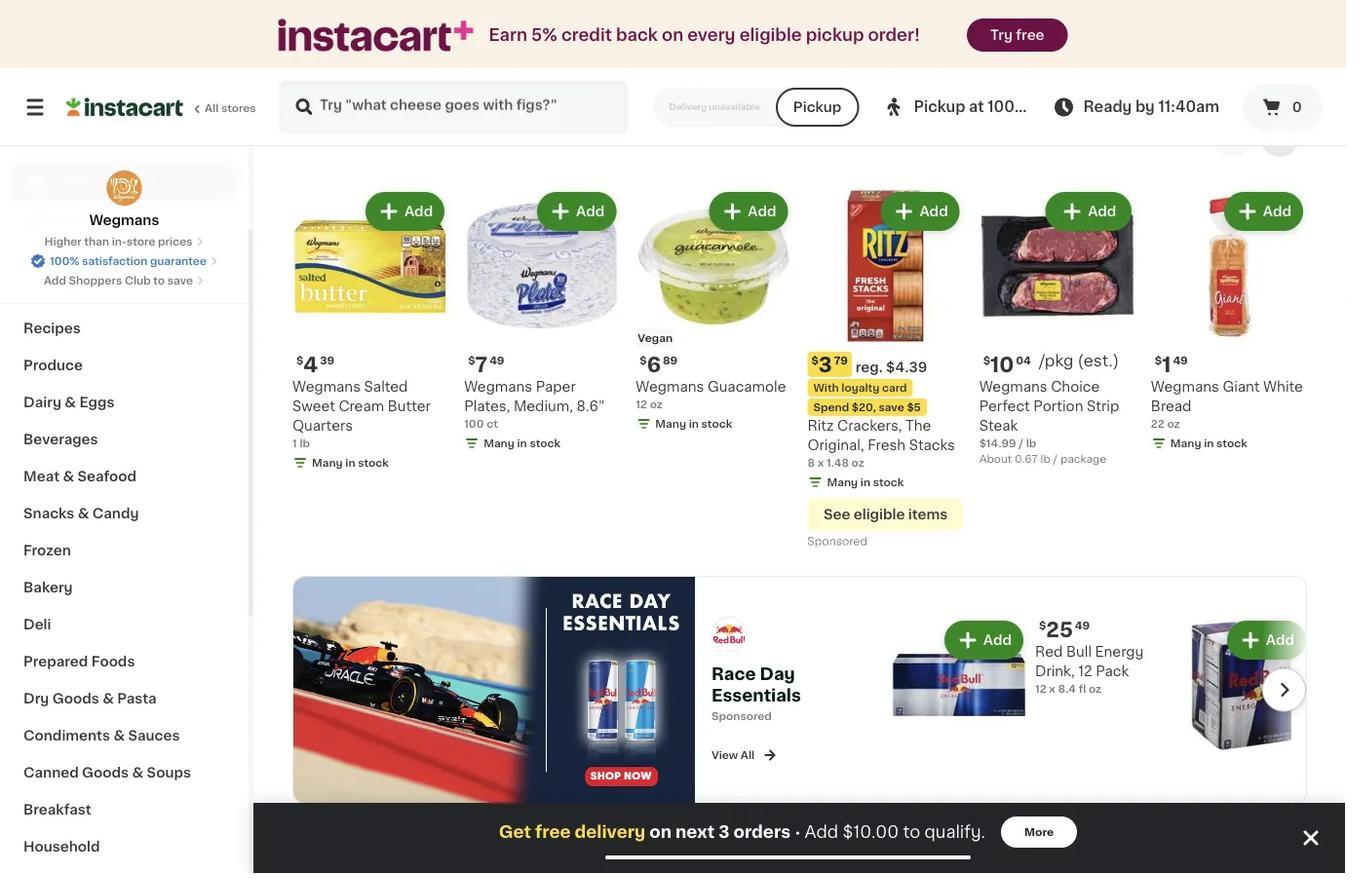 Task type: vqa. For each thing, say whether or not it's contained in the screenshot.
Christmas Crafts & DIY
no



Task type: describe. For each thing, give the bounding box(es) containing it.
condiments & sauces link
[[12, 718, 237, 755]]

$10.04 per package (estimated) element
[[980, 353, 1136, 378]]

lists
[[55, 253, 88, 266]]

product group containing 4
[[293, 189, 449, 476]]

& for dairy
[[65, 396, 76, 410]]

green squash (zucchini) $1.99 / lb about 0.42 lb each
[[980, 0, 1081, 56]]

shoppers
[[69, 275, 122, 286]]

12 inside wegmans guacamole 12 oz
[[636, 400, 647, 411]]

guarantee
[[150, 256, 207, 267]]

paper
[[536, 381, 576, 395]]

many for wegmans paper plates, medium,  8.6"
[[484, 439, 515, 450]]

3 inside treatment tracker modal dialog
[[719, 824, 730, 841]]

in-
[[112, 236, 127, 247]]

in left the 5%
[[517, 29, 527, 40]]

get
[[499, 824, 531, 841]]

product group containing soli organic baby spinach
[[808, 0, 964, 60]]

with loyalty card price $3.79. original price $4.39. element
[[808, 353, 964, 378]]

lb right 0.82
[[698, 26, 708, 36]]

snacks & candy
[[23, 507, 139, 521]]

0.82
[[671, 26, 695, 36]]

save inside add shoppers club to save "link"
[[167, 275, 193, 286]]

6
[[647, 355, 661, 376]]

0 vertical spatial on
[[662, 27, 684, 43]]

race day essentials spo nsored
[[712, 667, 801, 723]]

orders
[[734, 824, 791, 841]]

1 vertical spatial /
[[1019, 439, 1024, 450]]

pickup for pickup at 100 farm view
[[914, 100, 966, 114]]

the
[[906, 420, 931, 434]]

0 horizontal spatial red bull energy drinks image
[[293, 578, 695, 804]]

22
[[1151, 419, 1165, 430]]

red bull energy drink, 12 pack 12 x 8.4 fl oz
[[1036, 646, 1144, 695]]

wegmans for wegmans giant white bread 22 oz
[[1151, 381, 1220, 395]]

many for wegmans salted sweet cream butter quarters
[[312, 458, 343, 469]]

100 inside wegmans paper plates, medium,  8.6" 100 ct
[[464, 419, 484, 430]]

each inside green squash (zucchini) $1.99 / lb about 0.42 lb each
[[1054, 45, 1081, 56]]

/pkg
[[1039, 354, 1074, 369]]

item carousel region
[[293, 118, 1308, 561]]

1 vertical spatial each
[[711, 26, 737, 36]]

wegmans for wegmans
[[89, 214, 159, 227]]

reg.
[[856, 361, 883, 375]]

in for wegmans giant white bread
[[1204, 439, 1214, 450]]

every
[[688, 27, 736, 43]]

Search field
[[281, 82, 626, 133]]

beverages link
[[12, 421, 237, 458]]

soli
[[808, 0, 833, 5]]

many in stock for wegmans salted sweet cream butter quarters
[[312, 458, 389, 469]]

deli
[[23, 618, 51, 632]]

many in stock for $1.99 / lb
[[999, 65, 1076, 75]]

card
[[882, 383, 907, 394]]

& left pasta
[[103, 692, 114, 706]]

pickup for pickup
[[794, 100, 842, 114]]

foods
[[91, 655, 135, 669]]

dairy
[[23, 396, 61, 410]]

higher than in-store prices
[[44, 236, 193, 247]]

with
[[814, 383, 839, 394]]

1 inside wegmans salted sweet cream butter quarters 1 lb
[[293, 439, 297, 450]]

buy
[[55, 214, 82, 227]]

add shoppers club to save link
[[44, 273, 205, 289]]

product group containing 1
[[1151, 189, 1308, 456]]

instacart logo image
[[66, 96, 183, 119]]

many down russet
[[312, 49, 343, 60]]

$14.99
[[980, 439, 1017, 450]]

buy it again link
[[12, 201, 237, 240]]

lb inside "wegmans potatoes, russet 5 lb"
[[302, 29, 313, 40]]

100% satisfaction guarantee button
[[30, 250, 218, 269]]

energy
[[1096, 646, 1144, 660]]

many in stock for wegmans guacamole
[[656, 419, 732, 430]]

express icon image
[[278, 19, 473, 51]]

wegmans for wegmans salted sweet cream butter quarters 1 lb
[[293, 381, 361, 395]]

save inside with loyalty card spend $20, save $5
[[879, 403, 905, 414]]

x for drink,
[[1050, 685, 1056, 695]]

$5
[[907, 403, 921, 414]]

day
[[760, 667, 795, 684]]

add inside treatment tracker modal dialog
[[805, 824, 839, 841]]

it
[[86, 214, 95, 227]]

many in stock down "wegmans potatoes, russet 5 lb"
[[312, 49, 389, 60]]

drink,
[[1036, 666, 1075, 679]]

canned
[[23, 766, 79, 780]]

baby
[[894, 0, 930, 5]]

$ for 4
[[296, 356, 304, 367]]

guacamole
[[708, 381, 786, 395]]

beverages
[[23, 433, 98, 447]]

loyalty
[[842, 383, 880, 394]]

$ 10 04
[[984, 355, 1032, 376]]

lb inside wegmans salted sweet cream butter quarters 1 lb
[[300, 439, 310, 450]]

many for wegmans giant white bread
[[1171, 439, 1202, 450]]

at
[[969, 100, 984, 114]]

free for try
[[1016, 28, 1045, 42]]

many in stock down earn 5% credit back on every eligible pickup order! in the top of the page
[[656, 45, 732, 56]]

$4.39
[[886, 361, 928, 375]]

service type group
[[654, 88, 859, 127]]

wegmans choice perfect portion strip steak $14.99 / lb about 0.67 lb / package
[[980, 381, 1120, 465]]

produce
[[23, 359, 83, 372]]

perfect
[[980, 400, 1030, 414]]

pickup button
[[776, 88, 859, 127]]

& for snacks
[[78, 507, 89, 521]]

condiments
[[23, 729, 110, 743]]

8.6"
[[577, 400, 605, 414]]

pack
[[1096, 666, 1129, 679]]

wegmans for wegmans choice perfect portion strip steak $14.99 / lb about 0.67 lb / package
[[980, 381, 1048, 395]]

original,
[[808, 439, 865, 453]]

$ for 7
[[468, 356, 475, 367]]

butter
[[388, 400, 431, 414]]

5
[[293, 29, 300, 40]]

2 vertical spatial 12
[[1036, 685, 1047, 695]]

lb right 0.67
[[1041, 455, 1051, 465]]

wegmans salted sweet cream butter quarters 1 lb
[[293, 381, 431, 450]]

than
[[84, 236, 109, 247]]

best sellers
[[293, 128, 421, 148]]

next
[[676, 824, 715, 841]]

delivery
[[575, 824, 646, 841]]

0.42
[[1015, 45, 1039, 56]]

1 horizontal spatial all
[[741, 751, 755, 762]]

bread
[[1151, 400, 1192, 414]]

squash
[[1025, 0, 1076, 5]]

wegmans for wegmans potatoes, russet 5 lb
[[293, 0, 361, 5]]

49 for 7
[[490, 356, 505, 367]]

in down earn 5% credit back on every eligible pickup order! in the top of the page
[[689, 45, 699, 56]]

sauces
[[128, 729, 180, 743]]

many for ritz crackers, the original, fresh stacks
[[827, 478, 858, 489]]

package
[[1061, 455, 1107, 465]]

order!
[[868, 27, 920, 43]]

meat & seafood
[[23, 470, 137, 484]]

stock for wegmans guacamole
[[702, 419, 732, 430]]

lb right 0.42
[[1042, 45, 1052, 56]]

$ for 10
[[984, 356, 991, 367]]

add link
[[1174, 618, 1347, 754]]

ct
[[487, 419, 498, 430]]

pickup at 100 farm view
[[914, 100, 1096, 114]]

2 vertical spatial /
[[1054, 455, 1058, 465]]

soups
[[147, 766, 191, 780]]

sweet
[[293, 400, 335, 414]]

many for wegmans guacamole
[[656, 419, 686, 430]]

frozen
[[23, 544, 71, 558]]

1.48
[[827, 458, 849, 469]]

& left soups
[[132, 766, 144, 780]]

goods for canned
[[82, 766, 129, 780]]

wegmans link
[[89, 170, 159, 230]]

$ for 3
[[812, 356, 819, 367]]

8.4
[[1059, 685, 1076, 695]]

breakfast
[[23, 803, 91, 817]]

0 button
[[1243, 84, 1323, 131]]



Task type: locate. For each thing, give the bounding box(es) containing it.
&
[[65, 396, 76, 410], [63, 470, 74, 484], [78, 507, 89, 521], [103, 692, 114, 706], [113, 729, 125, 743], [132, 766, 144, 780]]

$ inside $ 4 39
[[296, 356, 304, 367]]

1 horizontal spatial save
[[879, 403, 905, 414]]

49 up bread
[[1173, 356, 1188, 367]]

1 vertical spatial all
[[741, 751, 755, 762]]

49 inside $ 7 49
[[490, 356, 505, 367]]

in for wegmans guacamole
[[689, 419, 699, 430]]

stock for wegmans giant white bread
[[1217, 439, 1248, 450]]

12
[[636, 400, 647, 411], [1079, 666, 1093, 679], [1036, 685, 1047, 695]]

in for wegmans paper plates, medium,  8.6"
[[517, 439, 527, 450]]

& right meat
[[63, 470, 74, 484]]

buy it again
[[55, 214, 137, 227]]

ritz
[[808, 420, 834, 434]]

/ left package
[[1054, 455, 1058, 465]]

sponsored badge image down see
[[808, 537, 867, 549]]

view inside popup button
[[1060, 100, 1096, 114]]

1 vertical spatial eligible
[[854, 509, 905, 522]]

product group
[[808, 0, 964, 60], [293, 189, 449, 476], [464, 189, 620, 456], [636, 189, 792, 437], [808, 189, 964, 554], [980, 189, 1136, 468], [1151, 189, 1308, 456]]

$ inside the $ 6 89
[[640, 356, 647, 367]]

red bull energy drinks image
[[293, 578, 695, 804], [712, 618, 747, 653]]

ready by 11:40am
[[1084, 100, 1220, 114]]

plates,
[[464, 400, 510, 414]]

/ down (zucchini)
[[1012, 29, 1016, 40]]

many down 1 each
[[484, 29, 515, 40]]

race
[[712, 667, 756, 684]]

stock down wegmans guacamole 12 oz
[[702, 419, 732, 430]]

0 horizontal spatial /
[[1012, 29, 1016, 40]]

2 horizontal spatial 49
[[1173, 356, 1188, 367]]

1 vertical spatial goods
[[82, 766, 129, 780]]

goods inside "dry goods & pasta" link
[[52, 692, 99, 706]]

1 vertical spatial on
[[650, 824, 672, 841]]

more button
[[1001, 817, 1078, 848]]

$ down vegan
[[640, 356, 647, 367]]

49 inside $ 25 49
[[1075, 621, 1090, 632]]

0 horizontal spatial pickup
[[794, 100, 842, 114]]

about down $14.99 on the right of the page
[[980, 455, 1012, 465]]

about inside green squash (zucchini) $1.99 / lb about 0.42 lb each
[[980, 45, 1012, 56]]

wegmans
[[293, 0, 361, 5], [89, 214, 159, 227], [293, 381, 361, 395], [464, 381, 533, 395], [980, 381, 1048, 395], [636, 381, 704, 395], [1151, 381, 1220, 395]]

oz inside wegmans giant white bread 22 oz
[[1168, 419, 1180, 430]]

0 vertical spatial sponsored badge image
[[808, 44, 867, 55]]

wegmans inside wegmans giant white bread 22 oz
[[1151, 381, 1220, 395]]

stock down "wegmans potatoes, russet 5 lb"
[[358, 49, 389, 60]]

many
[[484, 29, 515, 40], [656, 45, 686, 56], [312, 49, 343, 60], [999, 65, 1030, 75], [656, 419, 686, 430], [484, 439, 515, 450], [1171, 439, 1202, 450], [312, 458, 343, 469], [827, 478, 858, 489]]

1 vertical spatial sponsored badge image
[[808, 537, 867, 549]]

in down wegmans paper plates, medium,  8.6" 100 ct in the top of the page
[[517, 439, 527, 450]]

$ left 04
[[984, 356, 991, 367]]

3 right next
[[719, 824, 730, 841]]

candy
[[92, 507, 139, 521]]

1 horizontal spatial /
[[1019, 439, 1024, 450]]

oz inside the soli organic baby spinach 4 oz
[[818, 29, 831, 40]]

free up 0.42
[[1016, 28, 1045, 42]]

by
[[1136, 100, 1155, 114]]

wegmans inside "wegmans potatoes, russet 5 lb"
[[293, 0, 361, 5]]

(est.)
[[1078, 354, 1119, 369]]

stock up "farm"
[[1045, 65, 1076, 75]]

oz right 22
[[1168, 419, 1180, 430]]

save down guarantee on the top of the page
[[167, 275, 193, 286]]

4 left 39
[[304, 355, 318, 376]]

$ inside $ 25 49
[[1039, 621, 1047, 632]]

free
[[1016, 28, 1045, 42], [535, 824, 571, 841]]

eligible inside button
[[854, 509, 905, 522]]

each right 0.42
[[1054, 45, 1081, 56]]

0 horizontal spatial eligible
[[740, 27, 802, 43]]

4 inside item carousel region
[[304, 355, 318, 376]]

0 vertical spatial 1
[[464, 10, 469, 21]]

eligible right every
[[740, 27, 802, 43]]

0 vertical spatial 100
[[988, 100, 1015, 114]]

0 horizontal spatial save
[[167, 275, 193, 286]]

2 horizontal spatial /
[[1054, 455, 1058, 465]]

0 vertical spatial /
[[1012, 29, 1016, 40]]

1 vertical spatial 4
[[304, 355, 318, 376]]

many in stock down quarters
[[312, 458, 389, 469]]

stock for wegmans salted sweet cream butter quarters
[[358, 458, 389, 469]]

in for ritz crackers, the original, fresh stacks
[[861, 478, 871, 489]]

0 horizontal spatial 3
[[719, 824, 730, 841]]

free for get
[[535, 824, 571, 841]]

oz down 6
[[650, 400, 663, 411]]

0 vertical spatial 4
[[808, 29, 815, 40]]

on
[[662, 27, 684, 43], [650, 824, 672, 841]]

in up see eligible items
[[861, 478, 871, 489]]

1 vertical spatial to
[[903, 824, 921, 841]]

store
[[127, 236, 155, 247]]

wegmans for wegmans paper plates, medium,  8.6" 100 ct
[[464, 381, 533, 395]]

view right "farm"
[[1060, 100, 1096, 114]]

many in stock down 1.48
[[827, 478, 904, 489]]

49 inside $ 1 49
[[1173, 356, 1188, 367]]

0 horizontal spatial each
[[471, 10, 499, 21]]

all left 'stores'
[[205, 103, 219, 114]]

pickup left "at"
[[914, 100, 966, 114]]

prices
[[158, 236, 193, 247]]

0 horizontal spatial 49
[[490, 356, 505, 367]]

wegmans up 'sweet'
[[293, 381, 361, 395]]

1 horizontal spatial 4
[[808, 29, 815, 40]]

0
[[1293, 100, 1302, 114]]

12 up fl
[[1079, 666, 1093, 679]]

0 horizontal spatial 100
[[464, 419, 484, 430]]

farm
[[1018, 100, 1057, 114]]

wegmans inside wegmans salted sweet cream butter quarters 1 lb
[[293, 381, 361, 395]]

meat & seafood link
[[12, 458, 237, 495]]

0 horizontal spatial to
[[153, 275, 165, 286]]

1 each
[[464, 10, 499, 21]]

club
[[125, 275, 151, 286]]

sellers
[[347, 128, 421, 148]]

essentials
[[712, 688, 801, 705]]

1 vertical spatial save
[[879, 403, 905, 414]]

0.67
[[1015, 455, 1038, 465]]

1 horizontal spatial to
[[903, 824, 921, 841]]

goods inside canned goods & soups link
[[82, 766, 129, 780]]

higher
[[44, 236, 82, 247]]

to inside "link"
[[153, 275, 165, 286]]

on left next
[[650, 824, 672, 841]]

100 inside popup button
[[988, 100, 1015, 114]]

bakery
[[23, 581, 73, 595]]

in down wegmans guacamole 12 oz
[[689, 419, 699, 430]]

2 horizontal spatial each
[[1054, 45, 1081, 56]]

pickup at 100 farm view button
[[883, 80, 1096, 135]]

lb up 0.42
[[1019, 29, 1029, 40]]

0 vertical spatial free
[[1016, 28, 1045, 42]]

1 vertical spatial view
[[712, 751, 738, 762]]

1 horizontal spatial free
[[1016, 28, 1045, 42]]

lb
[[698, 26, 708, 36], [302, 29, 313, 40], [1019, 29, 1029, 40], [1042, 45, 1052, 56], [300, 439, 310, 450], [1026, 439, 1037, 450], [1041, 455, 1051, 465]]

oz right 1.48
[[852, 458, 865, 469]]

items
[[909, 509, 948, 522]]

shop link
[[12, 162, 237, 201]]

oz down the spinach
[[818, 29, 831, 40]]

product group containing 6
[[636, 189, 792, 437]]

see eligible items
[[824, 509, 948, 522]]

100 left the ct
[[464, 419, 484, 430]]

crackers,
[[838, 420, 902, 434]]

product group containing 3
[[808, 189, 964, 554]]

many for $1.99 / lb
[[999, 65, 1030, 75]]

dry
[[23, 692, 49, 706]]

many in stock for wegmans giant white bread
[[1171, 439, 1248, 450]]

to right club
[[153, 275, 165, 286]]

to right $10.00
[[903, 824, 921, 841]]

x for original,
[[818, 458, 824, 469]]

free inside treatment tracker modal dialog
[[535, 824, 571, 841]]

add inside "link"
[[44, 275, 66, 286]]

/ inside green squash (zucchini) $1.99 / lb about 0.42 lb each
[[1012, 29, 1016, 40]]

0 vertical spatial to
[[153, 275, 165, 286]]

3 inside with loyalty card price $3.79. original price $4.39. element
[[819, 355, 832, 376]]

100% satisfaction guarantee
[[50, 256, 207, 267]]

try free
[[991, 28, 1045, 42]]

& left candy
[[78, 507, 89, 521]]

wegmans up higher than in-store prices link
[[89, 214, 159, 227]]

all stores link
[[66, 80, 257, 135]]

view down spo
[[712, 751, 738, 762]]

stock up the see eligible items button
[[873, 478, 904, 489]]

all stores
[[205, 103, 256, 114]]

$ for 25
[[1039, 621, 1047, 632]]

1 sponsored badge image from the top
[[808, 44, 867, 55]]

1 vertical spatial 12
[[1079, 666, 1093, 679]]

stock for wegmans paper plates, medium,  8.6"
[[530, 439, 561, 450]]

many in stock down wegmans guacamole 12 oz
[[656, 419, 732, 430]]

0 vertical spatial eligible
[[740, 27, 802, 43]]

many down bread
[[1171, 439, 1202, 450]]

free right get
[[535, 824, 571, 841]]

stock right earn at the top of the page
[[530, 29, 561, 40]]

1 horizontal spatial each
[[711, 26, 737, 36]]

soli organic baby spinach 4 oz
[[808, 0, 930, 40]]

vegan
[[638, 334, 673, 344]]

x
[[818, 458, 824, 469], [1050, 685, 1056, 695]]

2 vertical spatial each
[[1054, 45, 1081, 56]]

add button
[[368, 195, 443, 230], [539, 195, 615, 230], [711, 195, 786, 230], [883, 195, 958, 230], [1053, 195, 1130, 230], [1226, 195, 1302, 230], [947, 624, 1022, 659], [1229, 624, 1305, 659]]

100 right "at"
[[988, 100, 1015, 114]]

& for meat
[[63, 470, 74, 484]]

1 horizontal spatial red bull energy drinks image
[[712, 618, 747, 653]]

oz inside wegmans guacamole 12 oz
[[650, 400, 663, 411]]

save down the card on the top of the page
[[879, 403, 905, 414]]

wegmans down the $ 6 89
[[636, 381, 704, 395]]

breakfast link
[[12, 792, 237, 829]]

many in stock down the ct
[[484, 439, 561, 450]]

all down "nsored"
[[741, 751, 755, 762]]

None search field
[[279, 80, 628, 135]]

back
[[616, 27, 658, 43]]

wegmans up the plates,
[[464, 381, 533, 395]]

$ for 1
[[1155, 356, 1162, 367]]

2 horizontal spatial 1
[[1162, 355, 1171, 376]]

& for condiments
[[113, 729, 125, 743]]

1 down quarters
[[293, 439, 297, 450]]

49 for 1
[[1173, 356, 1188, 367]]

russet
[[293, 10, 340, 24]]

many in stock for wegmans paper plates, medium,  8.6"
[[484, 439, 561, 450]]

1 vertical spatial free
[[535, 824, 571, 841]]

spend
[[814, 403, 849, 414]]

4 inside the soli organic baby spinach 4 oz
[[808, 29, 815, 40]]

canned goods & soups
[[23, 766, 191, 780]]

lb down quarters
[[300, 439, 310, 450]]

$ up the plates,
[[468, 356, 475, 367]]

earn 5% credit back on every eligible pickup order!
[[489, 27, 920, 43]]

0 vertical spatial 12
[[636, 400, 647, 411]]

all
[[205, 103, 219, 114], [741, 751, 755, 762]]

wegmans inside wegmans paper plates, medium,  8.6" 100 ct
[[464, 381, 533, 395]]

in down 0.42
[[1033, 65, 1043, 75]]

many down 0.82
[[656, 45, 686, 56]]

49
[[490, 356, 505, 367], [1173, 356, 1188, 367], [1075, 621, 1090, 632]]

1 vertical spatial about
[[980, 45, 1012, 56]]

1 horizontal spatial 3
[[819, 355, 832, 376]]

x inside ritz crackers, the original, fresh stacks 8 x 1.48 oz
[[818, 458, 824, 469]]

$ inside $ 1 49
[[1155, 356, 1162, 367]]

100
[[988, 100, 1015, 114], [464, 419, 484, 430]]

49 for 25
[[1075, 621, 1090, 632]]

in down wegmans giant white bread 22 oz
[[1204, 439, 1214, 450]]

sponsored badge image down "pickup"
[[808, 44, 867, 55]]

goods down prepared foods
[[52, 692, 99, 706]]

about inside wegmans choice perfect portion strip steak $14.99 / lb about 0.67 lb / package
[[980, 455, 1012, 465]]

stock for $1.99 / lb
[[1045, 65, 1076, 75]]

12 down drink,
[[1036, 685, 1047, 695]]

& left sauces
[[113, 729, 125, 743]]

lb right 5
[[302, 29, 313, 40]]

4 down the spinach
[[808, 29, 815, 40]]

$ inside $ 7 49
[[468, 356, 475, 367]]

many down the ct
[[484, 439, 515, 450]]

in for $1.99 / lb
[[1033, 65, 1043, 75]]

4
[[808, 29, 815, 40], [304, 355, 318, 376]]

3 left 79
[[819, 355, 832, 376]]

stock for ritz crackers, the original, fresh stacks
[[873, 478, 904, 489]]

10
[[991, 355, 1014, 376]]

in for wegmans salted sweet cream butter quarters
[[346, 458, 356, 469]]

$ 1 49
[[1155, 355, 1188, 376]]

in down "wegmans potatoes, russet 5 lb"
[[346, 49, 356, 60]]

2 sponsored badge image from the top
[[808, 537, 867, 549]]

1 horizontal spatial pickup
[[914, 100, 966, 114]]

many down quarters
[[312, 458, 343, 469]]

in
[[517, 29, 527, 40], [689, 45, 699, 56], [346, 49, 356, 60], [1033, 65, 1043, 75], [689, 419, 699, 430], [517, 439, 527, 450], [1204, 439, 1214, 450], [346, 458, 356, 469], [861, 478, 871, 489]]

x inside red bull energy drink, 12 pack 12 x 8.4 fl oz
[[1050, 685, 1056, 695]]

49 right 7
[[490, 356, 505, 367]]

on inside treatment tracker modal dialog
[[650, 824, 672, 841]]

3
[[819, 355, 832, 376], [719, 824, 730, 841]]

0 vertical spatial save
[[167, 275, 193, 286]]

$ inside $ 10 04
[[984, 356, 991, 367]]

2 vertical spatial about
[[980, 455, 1012, 465]]

89
[[663, 356, 678, 367]]

wegmans logo image
[[106, 170, 143, 207]]

sponsored badge image inside item carousel region
[[808, 537, 867, 549]]

best
[[293, 128, 342, 148]]

0 horizontal spatial view
[[712, 751, 738, 762]]

wegmans for wegmans guacamole 12 oz
[[636, 381, 704, 395]]

product group containing 7
[[464, 189, 620, 456]]

2 vertical spatial 1
[[293, 439, 297, 450]]

0 horizontal spatial 4
[[304, 355, 318, 376]]

treatment tracker modal dialog
[[254, 803, 1347, 874]]

oz inside ritz crackers, the original, fresh stacks 8 x 1.48 oz
[[852, 458, 865, 469]]

produce link
[[12, 347, 237, 384]]

0 horizontal spatial 12
[[636, 400, 647, 411]]

see
[[824, 509, 851, 522]]

0 vertical spatial x
[[818, 458, 824, 469]]

$ inside $ 3 79
[[812, 356, 819, 367]]

2 horizontal spatial 12
[[1079, 666, 1093, 679]]

1 vertical spatial 100
[[464, 419, 484, 430]]

many in stock for ritz crackers, the original, fresh stacks
[[827, 478, 904, 489]]

wegmans up russet
[[293, 0, 361, 5]]

eligible right see
[[854, 509, 905, 522]]

lb up 0.67
[[1026, 439, 1037, 450]]

higher than in-store prices link
[[44, 234, 204, 250]]

$ 3 79
[[812, 355, 848, 376]]

wegmans guacamole 12 oz
[[636, 381, 786, 411]]

satisfaction
[[82, 256, 148, 267]]

wegmans up the perfect
[[980, 381, 1048, 395]]

49 right 25
[[1075, 621, 1090, 632]]

1 horizontal spatial view
[[1060, 100, 1096, 114]]

0 vertical spatial all
[[205, 103, 219, 114]]

0 vertical spatial each
[[471, 10, 499, 21]]

$ up red
[[1039, 621, 1047, 632]]

sponsored badge image
[[808, 44, 867, 55], [808, 537, 867, 549]]

prepared
[[23, 655, 88, 669]]

0 horizontal spatial x
[[818, 458, 824, 469]]

frozen link
[[12, 532, 237, 569]]

0 vertical spatial goods
[[52, 692, 99, 706]]

oz inside red bull energy drink, 12 pack 12 x 8.4 fl oz
[[1089, 685, 1102, 695]]

portion
[[1034, 400, 1084, 414]]

recipes
[[23, 322, 81, 335]]

$ for 6
[[640, 356, 647, 367]]

snacks & candy link
[[12, 495, 237, 532]]

oz right fl
[[1089, 685, 1102, 695]]

to inside treatment tracker modal dialog
[[903, 824, 921, 841]]

1 horizontal spatial 12
[[1036, 685, 1047, 695]]

0 horizontal spatial free
[[535, 824, 571, 841]]

each up earn at the top of the page
[[471, 10, 499, 21]]

x right 8
[[818, 458, 824, 469]]

1 up bread
[[1162, 355, 1171, 376]]

0 vertical spatial about
[[636, 26, 669, 36]]

wegmans up bread
[[1151, 381, 1220, 395]]

$ up bread
[[1155, 356, 1162, 367]]

x left 8.4
[[1050, 685, 1056, 695]]

1 horizontal spatial 1
[[464, 10, 469, 21]]

1 horizontal spatial eligible
[[854, 509, 905, 522]]

wegmans inside wegmans guacamole 12 oz
[[636, 381, 704, 395]]

1 vertical spatial 3
[[719, 824, 730, 841]]

1 horizontal spatial 49
[[1075, 621, 1090, 632]]

goods for dry
[[52, 692, 99, 706]]

1 horizontal spatial 100
[[988, 100, 1015, 114]]

1 horizontal spatial x
[[1050, 685, 1056, 695]]

stock down every
[[702, 45, 732, 56]]

0 vertical spatial view
[[1060, 100, 1096, 114]]

wegmans inside wegmans choice perfect portion strip steak $14.99 / lb about 0.67 lb / package
[[980, 381, 1048, 395]]

many down 1.48
[[827, 478, 858, 489]]

on right back
[[662, 27, 684, 43]]

0 horizontal spatial 1
[[293, 439, 297, 450]]

$ left 39
[[296, 356, 304, 367]]

pickup inside popup button
[[914, 100, 966, 114]]

many down wegmans guacamole 12 oz
[[656, 419, 686, 430]]

eggs
[[79, 396, 115, 410]]

wegmans paper plates, medium,  8.6" 100 ct
[[464, 381, 605, 430]]

many in stock down 1 each
[[484, 29, 561, 40]]

product group containing 10
[[980, 189, 1136, 468]]

pickup inside button
[[794, 100, 842, 114]]

many in stock down 0.42
[[999, 65, 1076, 75]]

1 vertical spatial 1
[[1162, 355, 1171, 376]]

1 vertical spatial x
[[1050, 685, 1056, 695]]

again
[[99, 214, 137, 227]]

11:40am
[[1159, 100, 1220, 114]]

7
[[475, 355, 488, 376]]

about down $1.99
[[980, 45, 1012, 56]]

0 horizontal spatial all
[[205, 103, 219, 114]]

goods down condiments & sauces
[[82, 766, 129, 780]]

stock down wegmans salted sweet cream butter quarters 1 lb
[[358, 458, 389, 469]]

0 vertical spatial 3
[[819, 355, 832, 376]]

many down 0.42
[[999, 65, 1030, 75]]



